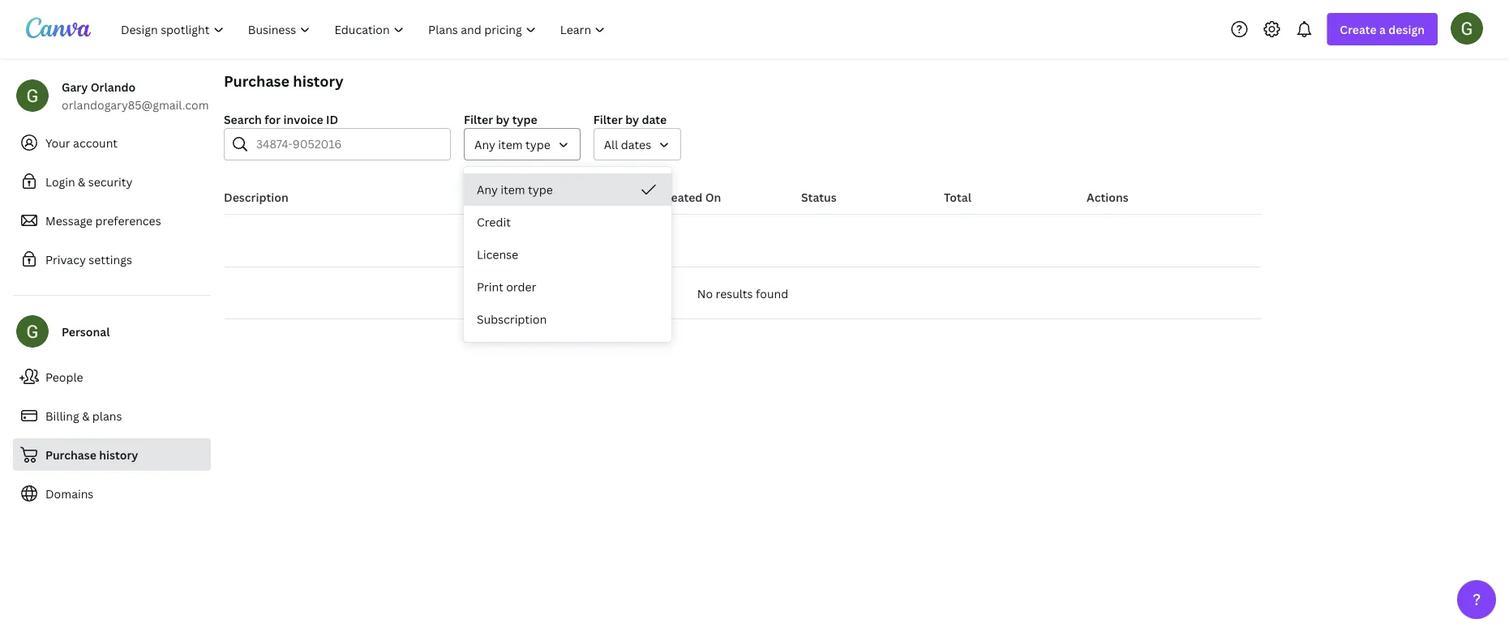 Task type: locate. For each thing, give the bounding box(es) containing it.
item inside "button"
[[498, 137, 523, 152]]

any
[[474, 137, 495, 152], [477, 182, 498, 197]]

for
[[265, 111, 281, 127]]

filter
[[464, 111, 493, 127], [593, 111, 623, 127]]

to
[[550, 189, 563, 205]]

purchase history down billing & plans
[[45, 447, 138, 463]]

1 vertical spatial type
[[526, 137, 550, 152]]

purchase history link
[[13, 439, 211, 471]]

any item type down filter by type
[[474, 137, 550, 152]]

security
[[88, 174, 133, 189]]

found
[[756, 286, 788, 301]]

Search for invoice ID text field
[[256, 129, 440, 160]]

history up id
[[293, 71, 344, 91]]

subscription button
[[464, 303, 671, 336]]

& for login
[[78, 174, 85, 189]]

Any item type button
[[464, 128, 580, 161]]

&
[[78, 174, 85, 189], [82, 408, 90, 424]]

license
[[477, 247, 518, 262]]

0 horizontal spatial filter
[[464, 111, 493, 127]]

& for billing
[[82, 408, 90, 424]]

2 vertical spatial type
[[528, 182, 553, 197]]

settings
[[89, 252, 132, 267]]

credit option
[[464, 206, 671, 238]]

by left date
[[625, 111, 639, 127]]

total
[[944, 189, 971, 205]]

filter up all
[[593, 111, 623, 127]]

print order option
[[464, 271, 671, 303]]

All dates button
[[593, 128, 681, 161]]

people link
[[13, 361, 211, 393]]

type inside "button"
[[526, 137, 550, 152]]

2 filter from the left
[[593, 111, 623, 127]]

1 vertical spatial purchase
[[45, 447, 96, 463]]

by up any item type "button"
[[496, 111, 509, 127]]

by for type
[[496, 111, 509, 127]]

1 vertical spatial item
[[501, 182, 525, 197]]

top level navigation element
[[110, 13, 619, 45]]

0 vertical spatial purchase history
[[224, 71, 344, 91]]

0 horizontal spatial purchase history
[[45, 447, 138, 463]]

0 horizontal spatial history
[[99, 447, 138, 463]]

actions
[[1087, 189, 1128, 205]]

list box
[[464, 174, 671, 336]]

filter by type
[[464, 111, 537, 127]]

id
[[326, 111, 338, 127]]

0 vertical spatial &
[[78, 174, 85, 189]]

0 horizontal spatial by
[[496, 111, 509, 127]]

item down filter by type
[[498, 137, 523, 152]]

1 horizontal spatial filter
[[593, 111, 623, 127]]

item up credit
[[501, 182, 525, 197]]

type
[[512, 111, 537, 127], [526, 137, 550, 152], [528, 182, 553, 197]]

credit
[[477, 214, 511, 230]]

any down filter by type
[[474, 137, 495, 152]]

1 horizontal spatial history
[[293, 71, 344, 91]]

purchase
[[224, 71, 290, 91], [45, 447, 96, 463]]

history
[[293, 71, 344, 91], [99, 447, 138, 463]]

item
[[498, 137, 523, 152], [501, 182, 525, 197]]

any item type inside button
[[477, 182, 553, 197]]

0 vertical spatial item
[[498, 137, 523, 152]]

all dates
[[604, 137, 651, 152]]

order
[[506, 279, 536, 295]]

domains link
[[13, 478, 211, 510]]

1 vertical spatial history
[[99, 447, 138, 463]]

any inside button
[[477, 182, 498, 197]]

2 by from the left
[[625, 111, 639, 127]]

purchase up search
[[224, 71, 290, 91]]

1 filter from the left
[[464, 111, 493, 127]]

0 vertical spatial purchase
[[224, 71, 290, 91]]

0 vertical spatial type
[[512, 111, 537, 127]]

results
[[716, 286, 753, 301]]

by
[[496, 111, 509, 127], [625, 111, 639, 127]]

message
[[45, 213, 93, 228]]

filter for filter by type
[[464, 111, 493, 127]]

filter up any item type "button"
[[464, 111, 493, 127]]

created
[[658, 189, 703, 205]]

0 vertical spatial any item type
[[474, 137, 550, 152]]

1 vertical spatial any
[[477, 182, 498, 197]]

orlando
[[91, 79, 136, 94]]

item inside button
[[501, 182, 525, 197]]

gary
[[62, 79, 88, 94]]

billed
[[516, 189, 548, 205]]

a
[[1379, 21, 1386, 37]]

privacy settings link
[[13, 243, 211, 276]]

your account link
[[13, 126, 211, 159]]

privacy settings
[[45, 252, 132, 267]]

login & security link
[[13, 165, 211, 198]]

purchase history up the search for invoice id
[[224, 71, 344, 91]]

any item type
[[474, 137, 550, 152], [477, 182, 553, 197]]

purchase history
[[224, 71, 344, 91], [45, 447, 138, 463]]

subscription
[[477, 312, 547, 327]]

subscription option
[[464, 303, 671, 336]]

billed to
[[516, 189, 563, 205]]

1 vertical spatial &
[[82, 408, 90, 424]]

license option
[[464, 238, 671, 271]]

0 vertical spatial any
[[474, 137, 495, 152]]

billing & plans
[[45, 408, 122, 424]]

1 vertical spatial any item type
[[477, 182, 553, 197]]

login & security
[[45, 174, 133, 189]]

login
[[45, 174, 75, 189]]

gary orlando image
[[1451, 12, 1483, 44]]

message preferences link
[[13, 204, 211, 237]]

filter by date
[[593, 111, 667, 127]]

domains
[[45, 486, 94, 502]]

credit button
[[464, 206, 671, 238]]

& right login
[[78, 174, 85, 189]]

purchase up domains on the bottom of the page
[[45, 447, 96, 463]]

description
[[224, 189, 288, 205]]

1 by from the left
[[496, 111, 509, 127]]

search for invoice id
[[224, 111, 338, 127]]

preferences
[[95, 213, 161, 228]]

any up credit
[[477, 182, 498, 197]]

& left plans
[[82, 408, 90, 424]]

any item type up credit
[[477, 182, 553, 197]]

history down billing & plans link
[[99, 447, 138, 463]]

plans
[[92, 408, 122, 424]]

1 horizontal spatial by
[[625, 111, 639, 127]]



Task type: describe. For each thing, give the bounding box(es) containing it.
no
[[697, 286, 713, 301]]

billing & plans link
[[13, 400, 211, 432]]

your account
[[45, 135, 118, 150]]

invoice
[[283, 111, 323, 127]]

search
[[224, 111, 262, 127]]

design
[[1388, 21, 1425, 37]]

on
[[705, 189, 721, 205]]

1 vertical spatial purchase history
[[45, 447, 138, 463]]

by for date
[[625, 111, 639, 127]]

0 horizontal spatial purchase
[[45, 447, 96, 463]]

account
[[73, 135, 118, 150]]

billing
[[45, 408, 79, 424]]

1 horizontal spatial purchase
[[224, 71, 290, 91]]

created on
[[658, 189, 721, 205]]

personal
[[62, 324, 110, 339]]

type inside button
[[528, 182, 553, 197]]

any item type button
[[464, 174, 671, 206]]

print order
[[477, 279, 536, 295]]

message preferences
[[45, 213, 161, 228]]

filter for filter by date
[[593, 111, 623, 127]]

print
[[477, 279, 503, 295]]

status
[[801, 189, 837, 205]]

any item type option
[[464, 174, 671, 206]]

create
[[1340, 21, 1377, 37]]

print order button
[[464, 271, 671, 303]]

0 vertical spatial history
[[293, 71, 344, 91]]

your
[[45, 135, 70, 150]]

date
[[642, 111, 667, 127]]

orlandogary85@gmail.com
[[62, 97, 209, 112]]

list box containing any item type
[[464, 174, 671, 336]]

dates
[[621, 137, 651, 152]]

any item type inside "button"
[[474, 137, 550, 152]]

gary orlando orlandogary85@gmail.com
[[62, 79, 209, 112]]

all
[[604, 137, 618, 152]]

create a design button
[[1327, 13, 1438, 45]]

people
[[45, 369, 83, 385]]

1 horizontal spatial purchase history
[[224, 71, 344, 91]]

privacy
[[45, 252, 86, 267]]

license button
[[464, 238, 671, 271]]

create a design
[[1340, 21, 1425, 37]]

history inside purchase history link
[[99, 447, 138, 463]]

any inside "button"
[[474, 137, 495, 152]]

no results found
[[697, 286, 788, 301]]



Task type: vqa. For each thing, say whether or not it's contained in the screenshot.
"Schools" link at the top of page
no



